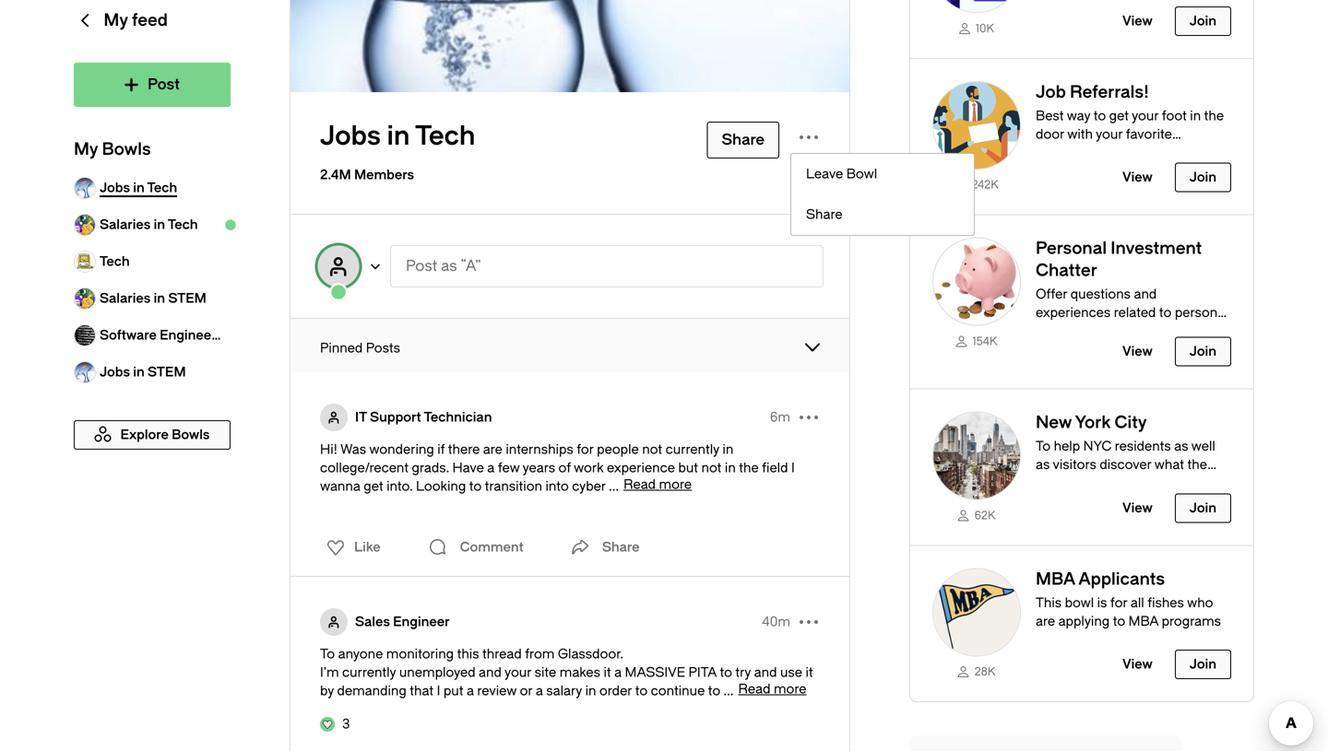 Task type: locate. For each thing, give the bounding box(es) containing it.
0 vertical spatial stem
[[168, 291, 207, 306]]

1 vertical spatial are
[[1036, 614, 1056, 629]]

to left help
[[1036, 439, 1051, 454]]

try
[[736, 666, 751, 681]]

1 horizontal spatial read more
[[739, 682, 807, 697]]

1 it from the left
[[604, 666, 611, 681]]

your
[[505, 666, 532, 681]]

image for bowl image up 62k link
[[933, 412, 1021, 501]]

read more down the use on the right bottom
[[739, 682, 807, 697]]

finance
[[1036, 324, 1082, 339]]

tech
[[415, 121, 476, 152], [168, 217, 198, 232], [100, 254, 130, 269]]

my for my bowls
[[74, 140, 98, 159]]

1 horizontal spatial currently
[[666, 442, 720, 458]]

applicants
[[1079, 570, 1165, 589]]

as
[[441, 258, 457, 275], [1175, 439, 1189, 454], [1036, 458, 1050, 473]]

that
[[410, 684, 434, 699]]

offer
[[1036, 287, 1068, 302]]

1 vertical spatial jobs
[[100, 365, 130, 380]]

demanding
[[337, 684, 407, 699]]

image for bowl image for mba applicants
[[933, 569, 1021, 657]]

0 horizontal spatial more
[[659, 477, 692, 493]]

0 horizontal spatial tech
[[100, 254, 130, 269]]

more down but
[[659, 477, 692, 493]]

it right the use on the right bottom
[[806, 666, 813, 681]]

not right but
[[702, 461, 722, 476]]

applying
[[1059, 614, 1110, 629]]

the up "has"
[[1188, 458, 1208, 473]]

most
[[1083, 476, 1115, 491]]

menu containing leave bowl
[[791, 153, 975, 236]]

6m link
[[770, 409, 791, 427]]

college/recent
[[320, 461, 409, 476]]

new
[[1036, 413, 1072, 433]]

1 vertical spatial read
[[739, 682, 771, 697]]

jobs down software in the left top of the page
[[100, 365, 130, 380]]

0 vertical spatial salaries
[[100, 217, 151, 232]]

0 horizontal spatial read
[[624, 477, 656, 493]]

currently
[[666, 442, 720, 458], [342, 666, 396, 681]]

to anyone monitoring this thread from glassdoor. i'm currently unemployed and your site makes it a massive pita to try and use it by demanding that i put a review or a salary in order to continue to ...
[[320, 647, 813, 699]]

city
[[1168, 476, 1189, 491]]

share down leave
[[806, 207, 843, 222]]

1 vertical spatial salaries
[[100, 291, 151, 306]]

1 vertical spatial share
[[602, 540, 640, 555]]

1 horizontal spatial mba
[[1129, 614, 1159, 629]]

this
[[1036, 596, 1062, 611]]

are up few
[[483, 442, 503, 458]]

0 vertical spatial more
[[659, 477, 692, 493]]

share inside menu item
[[806, 207, 843, 222]]

... right the continue
[[724, 684, 734, 699]]

1 image for bowl image from the top
[[933, 81, 1021, 170]]

jobs for jobs in tech
[[320, 121, 381, 152]]

into.
[[387, 479, 413, 495]]

2 horizontal spatial tech
[[415, 121, 476, 152]]

to
[[1036, 439, 1051, 454], [320, 647, 335, 662]]

image for bowl image up 28k link
[[933, 569, 1021, 657]]

0 horizontal spatial it
[[604, 666, 611, 681]]

a right put
[[467, 684, 474, 699]]

1 horizontal spatial share
[[806, 207, 843, 222]]

salaries in stem
[[100, 291, 207, 306]]

as inside post as "a" button
[[441, 258, 457, 275]]

my left the feed
[[104, 11, 128, 30]]

3
[[342, 717, 350, 733]]

salaries up software in the left top of the page
[[100, 291, 151, 306]]

1 vertical spatial currently
[[342, 666, 396, 681]]

leave
[[806, 167, 843, 182]]

are inside hi! was wondering if there are internships for people not currently in college/recent grads. have a few years of work experience but not in the field i wanna get into. looking to transition into cyber ...
[[483, 442, 503, 458]]

1 horizontal spatial jobs
[[320, 121, 381, 152]]

1 vertical spatial i
[[437, 684, 440, 699]]

0 horizontal spatial for
[[577, 442, 594, 458]]

image for bowl image up 242k "link"
[[933, 81, 1021, 170]]

1 horizontal spatial read
[[739, 682, 771, 697]]

0 horizontal spatial the
[[739, 461, 759, 476]]

image for bowl image up '154k' link
[[933, 238, 1021, 326]]

... right "cyber"
[[609, 479, 619, 495]]

0 vertical spatial to
[[1036, 439, 1051, 454]]

0 vertical spatial are
[[483, 442, 503, 458]]

1 vertical spatial read more
[[739, 682, 807, 697]]

not up the experience
[[642, 442, 663, 458]]

1 horizontal spatial are
[[1036, 614, 1056, 629]]

read down try at the right
[[739, 682, 771, 697]]

0 horizontal spatial to
[[320, 647, 335, 662]]

mba down all
[[1129, 614, 1159, 629]]

mba
[[1036, 570, 1075, 589], [1129, 614, 1159, 629]]

0 horizontal spatial not
[[642, 442, 663, 458]]

0 vertical spatial read more
[[624, 477, 692, 493]]

1 vertical spatial my
[[74, 140, 98, 159]]

order
[[600, 684, 632, 699]]

1 horizontal spatial to
[[1036, 439, 1051, 454]]

salaries inside salaries in stem link
[[100, 291, 151, 306]]

read more
[[624, 477, 692, 493], [739, 682, 807, 697]]

feed
[[132, 11, 168, 30]]

2 horizontal spatial as
[[1175, 439, 1189, 454]]

0 horizontal spatial share
[[602, 540, 640, 555]]

a up order
[[615, 666, 622, 681]]

field
[[762, 461, 788, 476]]

1 vertical spatial as
[[1175, 439, 1189, 454]]

well
[[1192, 439, 1216, 454]]

1 horizontal spatial ...
[[724, 684, 734, 699]]

menu
[[791, 153, 975, 236]]

0 vertical spatial tech
[[415, 121, 476, 152]]

...
[[609, 479, 619, 495], [724, 684, 734, 699]]

to right "has"
[[1217, 476, 1230, 491]]

i inside to anyone monitoring this thread from glassdoor. i'm currently unemployed and your site makes it a massive pita to try and use it by demanding that i put a review or a salary in order to continue to ...
[[437, 684, 440, 699]]

review
[[477, 684, 517, 699]]

1 horizontal spatial it
[[806, 666, 813, 681]]

or
[[520, 684, 533, 699]]

jobs up 2.4m
[[320, 121, 381, 152]]

who
[[1187, 596, 1214, 611]]

read more down the experience
[[624, 477, 692, 493]]

0 vertical spatial for
[[577, 442, 594, 458]]

0 vertical spatial currently
[[666, 442, 720, 458]]

the left 'field'
[[739, 461, 759, 476]]

0 vertical spatial i
[[792, 461, 795, 476]]

a
[[487, 461, 495, 476], [615, 666, 622, 681], [467, 684, 474, 699], [536, 684, 543, 699]]

but
[[679, 461, 698, 476]]

post as "a"
[[406, 258, 481, 275]]

all
[[1131, 596, 1145, 611]]

not
[[642, 442, 663, 458], [702, 461, 722, 476]]

1 vertical spatial for
[[1111, 596, 1128, 611]]

1 horizontal spatial read more button
[[739, 682, 807, 697]]

to down have
[[469, 479, 482, 495]]

a right or
[[536, 684, 543, 699]]

salaries inside salaries in tech link
[[100, 217, 151, 232]]

help
[[1054, 439, 1081, 454]]

read more button for experience
[[624, 477, 692, 493]]

to up i'm
[[320, 647, 335, 662]]

salaries in tech
[[100, 217, 198, 232]]

0 vertical spatial share
[[806, 207, 843, 222]]

get
[[364, 479, 383, 495]]

0 vertical spatial read more button
[[624, 477, 692, 493]]

personal
[[1036, 239, 1107, 258]]

62k
[[975, 510, 996, 522]]

1 horizontal spatial tech
[[168, 217, 198, 232]]

read more button down the use on the right bottom
[[739, 682, 807, 697]]

read more button
[[624, 477, 692, 493], [739, 682, 807, 697]]

are down this
[[1036, 614, 1056, 629]]

0 horizontal spatial i
[[437, 684, 440, 699]]

0 vertical spatial ...
[[609, 479, 619, 495]]

salaries in stem link
[[74, 280, 231, 317]]

read for experience
[[624, 477, 656, 493]]

1 vertical spatial tech
[[168, 217, 198, 232]]

jobs
[[320, 121, 381, 152], [100, 365, 130, 380]]

share
[[806, 207, 843, 222], [602, 540, 640, 555]]

i inside hi! was wondering if there are internships for people not currently in college/recent grads. have a few years of work experience but not in the field i wanna get into. looking to transition into cyber ...
[[792, 461, 795, 476]]

1 vertical spatial toogle identity image
[[320, 404, 348, 432]]

as up what at right bottom
[[1175, 439, 1189, 454]]

mba up this
[[1036, 570, 1075, 589]]

nyc
[[1084, 439, 1112, 454]]

3 image for bowl image from the top
[[933, 412, 1021, 501]]

to down massive
[[635, 684, 648, 699]]

to inside personal investment chatter offer questions and experiences related to personal finance and investments
[[1160, 305, 1172, 321]]

to up investments
[[1160, 305, 1172, 321]]

2 salaries from the top
[[100, 291, 151, 306]]

read more button down the experience
[[624, 477, 692, 493]]

share down "cyber"
[[602, 540, 640, 555]]

0 horizontal spatial ...
[[609, 479, 619, 495]]

2 vertical spatial as
[[1036, 458, 1050, 473]]

for right is at right bottom
[[1111, 596, 1128, 611]]

currently up 'demanding'
[[342, 666, 396, 681]]

0 horizontal spatial currently
[[342, 666, 396, 681]]

1 vertical spatial to
[[320, 647, 335, 662]]

image for bowl image for new york city
[[933, 412, 1021, 501]]

related
[[1114, 305, 1156, 321]]

share menu item
[[792, 195, 974, 235]]

toogle identity image
[[316, 244, 361, 289], [320, 404, 348, 432]]

salary
[[546, 684, 582, 699]]

1 horizontal spatial the
[[1188, 458, 1208, 473]]

read more for experience
[[624, 477, 692, 493]]

0 horizontal spatial mba
[[1036, 570, 1075, 589]]

members
[[354, 167, 414, 183]]

is
[[1098, 596, 1108, 611]]

0 horizontal spatial jobs
[[100, 365, 130, 380]]

1 horizontal spatial more
[[774, 682, 807, 697]]

to inside mba applicants this bowl is for all fishes who are applying to mba programs
[[1113, 614, 1126, 629]]

it
[[604, 666, 611, 681], [806, 666, 813, 681]]

and right try at the right
[[754, 666, 777, 681]]

a left few
[[487, 461, 495, 476]]

10k
[[976, 22, 995, 35]]

0 vertical spatial jobs
[[320, 121, 381, 152]]

1 vertical spatial more
[[774, 682, 807, 697]]

2 it from the left
[[806, 666, 813, 681]]

to inside new york city to help nyc residents as well as visitors discover what the world's most popular city has to offer!
[[1217, 476, 1230, 491]]

1 horizontal spatial as
[[1036, 458, 1050, 473]]

1 vertical spatial read more button
[[739, 682, 807, 697]]

1 horizontal spatial my
[[104, 11, 128, 30]]

in
[[387, 121, 410, 152], [154, 217, 165, 232], [154, 291, 165, 306], [133, 365, 145, 380], [723, 442, 734, 458], [725, 461, 736, 476], [585, 684, 596, 699]]

comment button
[[423, 530, 528, 566]]

stem up the engineering
[[168, 291, 207, 306]]

it up order
[[604, 666, 611, 681]]

like
[[354, 540, 381, 555]]

more down the use on the right bottom
[[774, 682, 807, 697]]

0 horizontal spatial read more button
[[624, 477, 692, 493]]

1 vertical spatial stem
[[148, 365, 186, 380]]

0 horizontal spatial my
[[74, 140, 98, 159]]

my left "bowls"
[[74, 140, 98, 159]]

1 salaries from the top
[[100, 217, 151, 232]]

2 image for bowl image from the top
[[933, 238, 1021, 326]]

image for bowl image for job referrals!
[[933, 81, 1021, 170]]

read down the experience
[[624, 477, 656, 493]]

0 horizontal spatial read more
[[624, 477, 692, 493]]

more for use
[[774, 682, 807, 697]]

sales engineer button
[[355, 614, 450, 632]]

to right applying
[[1113, 614, 1126, 629]]

currently up but
[[666, 442, 720, 458]]

1 horizontal spatial for
[[1111, 596, 1128, 611]]

image for bowl image
[[933, 81, 1021, 170], [933, 238, 1021, 326], [933, 412, 1021, 501], [933, 569, 1021, 657]]

massive
[[625, 666, 686, 681]]

toogle identity image up pinned
[[316, 244, 361, 289]]

i for field
[[792, 461, 795, 476]]

referrals!
[[1070, 82, 1149, 102]]

it support technician button
[[355, 409, 492, 427]]

1 horizontal spatial i
[[792, 461, 795, 476]]

and up related
[[1134, 287, 1157, 302]]

1 vertical spatial ...
[[724, 684, 734, 699]]

0 vertical spatial my
[[104, 11, 128, 30]]

wanna
[[320, 479, 361, 495]]

1 horizontal spatial not
[[702, 461, 722, 476]]

continue
[[651, 684, 705, 699]]

0 horizontal spatial as
[[441, 258, 457, 275]]

as up world's
[[1036, 458, 1050, 473]]

share inside dropdown button
[[602, 540, 640, 555]]

as left "a" at the top left of page
[[441, 258, 457, 275]]

years
[[523, 461, 555, 476]]

0 vertical spatial read
[[624, 477, 656, 493]]

toogle identity image left it
[[320, 404, 348, 432]]

for up 'work'
[[577, 442, 594, 458]]

programs
[[1162, 614, 1222, 629]]

0 vertical spatial as
[[441, 258, 457, 275]]

4 image for bowl image from the top
[[933, 569, 1021, 657]]

0 horizontal spatial are
[[483, 442, 503, 458]]

discover
[[1100, 458, 1152, 473]]

tech for salaries in tech
[[168, 217, 198, 232]]

i left put
[[437, 684, 440, 699]]

my bowls
[[74, 140, 151, 159]]

stem down software engineering
[[148, 365, 186, 380]]

stem for salaries in stem
[[168, 291, 207, 306]]

read
[[624, 477, 656, 493], [739, 682, 771, 697]]

new york city to help nyc residents as well as visitors discover what the world's most popular city has to offer!
[[1036, 413, 1230, 510]]

the inside hi! was wondering if there are internships for people not currently in college/recent grads. have a few years of work experience but not in the field i wanna get into. looking to transition into cyber ...
[[739, 461, 759, 476]]

salaries up tech link
[[100, 217, 151, 232]]

leave bowl
[[806, 167, 878, 182]]

i right 'field'
[[792, 461, 795, 476]]



Task type: vqa. For each thing, say whether or not it's contained in the screenshot.
MBA to the right
yes



Task type: describe. For each thing, give the bounding box(es) containing it.
cyber
[[572, 479, 606, 495]]

investment
[[1111, 239, 1202, 258]]

pinned
[[320, 341, 363, 356]]

it support technician
[[355, 410, 492, 425]]

242k
[[972, 179, 999, 191]]

2.4m members
[[320, 167, 414, 183]]

to inside hi! was wondering if there are internships for people not currently in college/recent grads. have a few years of work experience but not in the field i wanna get into. looking to transition into cyber ...
[[469, 479, 482, 495]]

monitoring
[[386, 647, 454, 662]]

popular
[[1118, 476, 1164, 491]]

... inside hi! was wondering if there are internships for people not currently in college/recent grads. have a few years of work experience but not in the field i wanna get into. looking to transition into cyber ...
[[609, 479, 619, 495]]

like button
[[316, 533, 386, 563]]

experience
[[607, 461, 675, 476]]

of
[[559, 461, 571, 476]]

this
[[457, 647, 479, 662]]

28k
[[975, 666, 996, 679]]

0 vertical spatial not
[[642, 442, 663, 458]]

there
[[448, 442, 480, 458]]

more for but
[[659, 477, 692, 493]]

salaries in tech link
[[74, 207, 231, 244]]

personal investment chatter offer questions and experiences related to personal finance and investments
[[1036, 239, 1229, 339]]

anyone
[[338, 647, 383, 662]]

software engineering link
[[74, 317, 236, 354]]

the inside new york city to help nyc residents as well as visitors discover what the world's most popular city has to offer!
[[1188, 458, 1208, 473]]

what
[[1155, 458, 1185, 473]]

40m
[[762, 615, 791, 630]]

for inside hi! was wondering if there are internships for people not currently in college/recent grads. have a few years of work experience but not in the field i wanna get into. looking to transition into cyber ...
[[577, 442, 594, 458]]

154k link
[[933, 334, 1021, 349]]

engineer
[[393, 615, 450, 630]]

sales
[[355, 615, 390, 630]]

read for and
[[739, 682, 771, 697]]

job referrals!
[[1036, 82, 1149, 102]]

toogle identity image
[[320, 609, 348, 637]]

are inside mba applicants this bowl is for all fishes who are applying to mba programs
[[1036, 614, 1056, 629]]

pita
[[689, 666, 717, 681]]

software engineering
[[100, 328, 236, 343]]

makes
[[560, 666, 601, 681]]

to inside to anyone monitoring this thread from glassdoor. i'm currently unemployed and your site makes it a massive pita to try and use it by demanding that i put a review or a salary in order to continue to ...
[[320, 647, 335, 662]]

tech for jobs in tech
[[415, 121, 476, 152]]

use
[[780, 666, 803, 681]]

support
[[370, 410, 421, 425]]

post
[[406, 258, 438, 275]]

and down experiences
[[1085, 324, 1108, 339]]

work
[[574, 461, 604, 476]]

and up the review
[[479, 666, 502, 681]]

investments
[[1111, 324, 1186, 339]]

currently inside hi! was wondering if there are internships for people not currently in college/recent grads. have a few years of work experience but not in the field i wanna get into. looking to transition into cyber ...
[[666, 442, 720, 458]]

site
[[535, 666, 557, 681]]

transition
[[485, 479, 543, 495]]

6m
[[770, 410, 791, 425]]

for inside mba applicants this bowl is for all fishes who are applying to mba programs
[[1111, 596, 1128, 611]]

currently inside to anyone monitoring this thread from glassdoor. i'm currently unemployed and your site makes it a massive pita to try and use it by demanding that i put a review or a salary in order to continue to ...
[[342, 666, 396, 681]]

if
[[438, 442, 445, 458]]

experiences
[[1036, 305, 1111, 321]]

city
[[1115, 413, 1147, 433]]

read more for and
[[739, 682, 807, 697]]

leave bowl menu item
[[792, 154, 974, 195]]

pinned posts
[[320, 341, 400, 356]]

offer!
[[1036, 495, 1069, 510]]

i for that
[[437, 684, 440, 699]]

world's
[[1036, 476, 1079, 491]]

thread
[[483, 647, 522, 662]]

my feed
[[104, 11, 168, 30]]

software
[[100, 328, 157, 343]]

154k
[[973, 335, 998, 348]]

242k link
[[933, 177, 1021, 192]]

comment
[[460, 540, 524, 555]]

to left try at the right
[[720, 666, 732, 681]]

job
[[1036, 82, 1066, 102]]

2.4m
[[320, 167, 351, 183]]

posts
[[366, 341, 400, 356]]

salaries for salaries in tech
[[100, 217, 151, 232]]

i'm
[[320, 666, 339, 681]]

has
[[1192, 476, 1214, 491]]

visitors
[[1053, 458, 1097, 473]]

internships
[[506, 442, 574, 458]]

technician
[[424, 410, 492, 425]]

a inside hi! was wondering if there are internships for people not currently in college/recent grads. have a few years of work experience but not in the field i wanna get into. looking to transition into cyber ...
[[487, 461, 495, 476]]

hi! was wondering if there are internships for people not currently in college/recent grads. have a few years of work experience but not in the field i wanna get into. looking to transition into cyber ...
[[320, 442, 795, 495]]

stem for jobs in stem
[[148, 365, 186, 380]]

mba applicants this bowl is for all fishes who are applying to mba programs
[[1036, 570, 1222, 629]]

have
[[453, 461, 484, 476]]

1 vertical spatial mba
[[1129, 614, 1159, 629]]

people
[[597, 442, 639, 458]]

glassdoor.
[[558, 647, 624, 662]]

was
[[341, 442, 366, 458]]

bowl
[[847, 167, 878, 182]]

grads.
[[412, 461, 449, 476]]

0 vertical spatial toogle identity image
[[316, 244, 361, 289]]

28k link
[[933, 665, 1021, 680]]

salaries for salaries in stem
[[100, 291, 151, 306]]

jobs in tech
[[320, 121, 476, 152]]

to down pita at the right of page
[[708, 684, 721, 699]]

0 vertical spatial mba
[[1036, 570, 1075, 589]]

1 vertical spatial not
[[702, 461, 722, 476]]

40m link
[[762, 614, 791, 632]]

my for my feed
[[104, 11, 128, 30]]

my feed link
[[74, 0, 231, 63]]

hi!
[[320, 442, 338, 458]]

62k link
[[933, 508, 1021, 523]]

to inside new york city to help nyc residents as well as visitors discover what the world's most popular city has to offer!
[[1036, 439, 1051, 454]]

... inside to anyone monitoring this thread from glassdoor. i'm currently unemployed and your site makes it a massive pita to try and use it by demanding that i put a review or a salary in order to continue to ...
[[724, 684, 734, 699]]

in inside to anyone monitoring this thread from glassdoor. i'm currently unemployed and your site makes it a massive pita to try and use it by demanding that i put a review or a salary in order to continue to ...
[[585, 684, 596, 699]]

read more button for and
[[739, 682, 807, 697]]

jobs for jobs in stem
[[100, 365, 130, 380]]

2 vertical spatial tech
[[100, 254, 130, 269]]

image for bowl image for personal investment chatter
[[933, 238, 1021, 326]]

jobs in stem
[[100, 365, 186, 380]]

bowl
[[1065, 596, 1094, 611]]

put
[[444, 684, 464, 699]]

10k link
[[933, 20, 1021, 36]]



